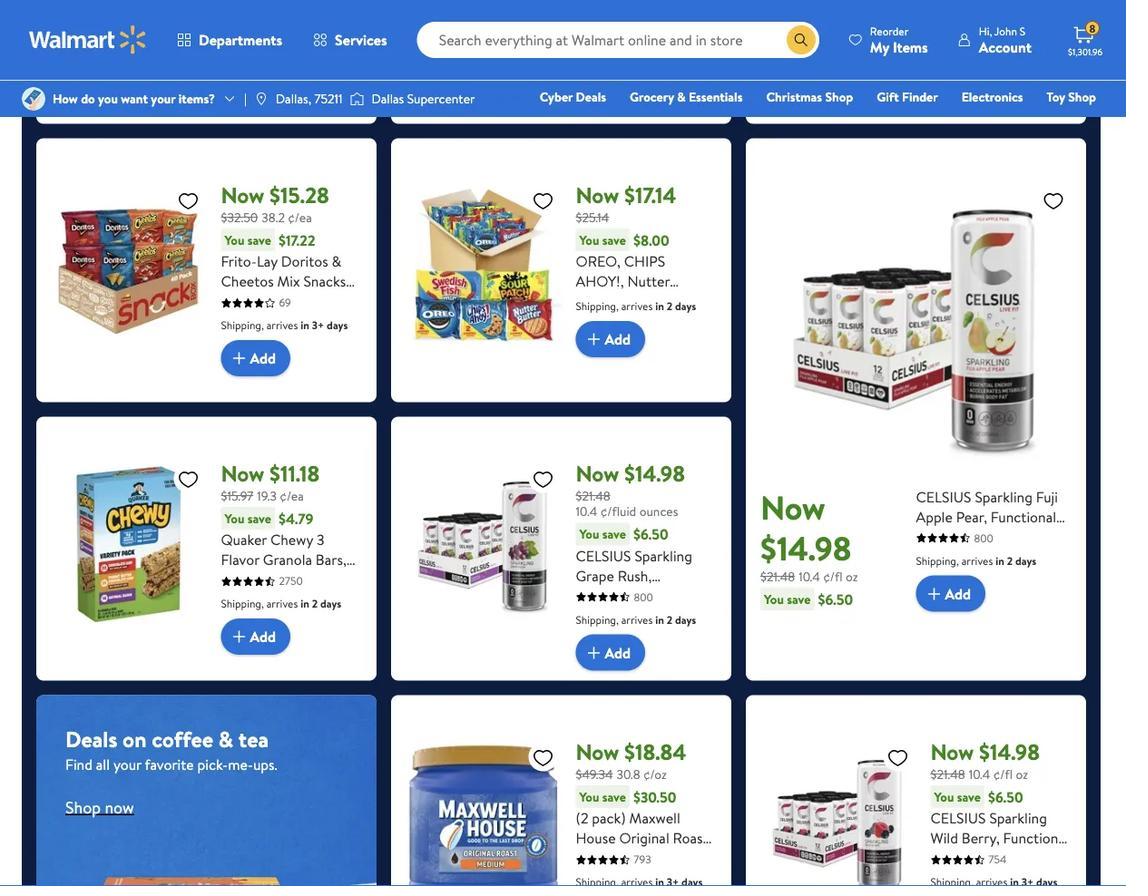 Task type: vqa. For each thing, say whether or not it's contained in the screenshot.
Hoop,Up
no



Task type: describe. For each thing, give the bounding box(es) containing it.
now $15.28 $32.50 38.2 ¢/ea you save $17.22 frito-lay doritos & cheetos mix snacks variety pack, gluten- free, 40 count
[[221, 180, 354, 331]]

you inside now $14.98 $21.48 10.4 ¢/fl oz you save $6.50
[[764, 591, 784, 608]]

$65.48
[[51, 11, 88, 28]]

now for now $11.18 $15.97 19.3 ¢/ea you save $4.79 quaker chewy 3 flavor granola bars, 58 count variety pack
[[221, 459, 264, 489]]

save inside now $14.98 $21.48 10.4 ¢/fl oz you save $6.50
[[787, 591, 811, 608]]

add to cart image down grape
[[583, 642, 605, 664]]

save inside now $11.18 $15.97 19.3 ¢/ea you save $4.79 quaker chewy 3 flavor granola bars, 58 count variety pack
[[248, 510, 271, 528]]

you inside $65.48 $1.52/oz you save $16.96
[[54, 33, 74, 51]]

reorder
[[870, 23, 909, 39]]

shipping, arrives in 2 days down the hi,
[[931, 39, 1051, 55]]

0 vertical spatial deals
[[576, 88, 606, 106]]

you inside now $18.84 $49.34 30.8 ¢/oz you save $30.50 (2 pack) maxwell house original roast ground coffee, 30.6 oz. canister
[[580, 789, 599, 806]]

swedish
[[624, 311, 686, 331]]

add for add to cart image in now $17.14 group
[[605, 329, 631, 349]]

shipping, arrives in 2 days inside now $11.18 group
[[221, 597, 342, 612]]

¢/ea for $11.18
[[280, 487, 304, 505]]

add to favorites list, oreo, chips ahoy!, nutter butter, sour patch kids & swedish fish cookies & candy variety pack, 40 holiday snack packs image
[[532, 189, 554, 212]]

frito-
[[221, 252, 257, 272]]

deals on coffee & tea find all your favorite pick-me-ups.
[[65, 725, 278, 775]]

& inside "grocery & essentials" link
[[677, 88, 686, 106]]

nutter
[[628, 272, 670, 291]]

of inside celsius sparkling fuji apple pear, functional essential energy drink 12 fl oz can (pack of 12)
[[1028, 547, 1042, 567]]

1 horizontal spatial your
[[151, 90, 176, 108]]

gluten-
[[306, 291, 354, 311]]

$1.52/oz
[[92, 11, 135, 28]]

$32.50
[[221, 208, 258, 226]]

save inside now $17.14 $25.14 you save $8.00 oreo, chips ahoy!, nutter butter, sour patch kids & swedish fish cookies & candy variety pack, 40 holiday snack packs
[[603, 231, 626, 249]]

0 horizontal spatial shop
[[65, 797, 101, 819]]

10.4 for now $14.98 $21.48 10.4 ¢/fluid ounces you save $6.50 celsius sparkling grape rush, functional essential energy drink 12 fl oz can (pack of 12)
[[576, 503, 598, 521]]

add for add to cart icon under "free,"
[[250, 348, 276, 368]]

add to cart image up items?
[[214, 26, 236, 48]]

flavor
[[221, 550, 260, 570]]

walmart+ link
[[1034, 113, 1105, 132]]

now $14.98 $21.48 10.4 ¢/fl oz you save $6.50
[[761, 485, 858, 610]]

on
[[123, 725, 147, 755]]

toy shop link
[[1039, 87, 1105, 107]]

rush,
[[618, 566, 652, 586]]

essential for now $14.98 $21.48 10.4 ¢/fluid ounces you save $6.50 celsius sparkling grape rush, functional essential energy drink 12 fl oz can (pack of 12)
[[645, 586, 700, 606]]

hi,
[[979, 23, 993, 39]]

$21.48 for now $14.98 $21.48 10.4 ¢/fluid ounces you save $6.50 celsius sparkling grape rush, functional essential energy drink 12 fl oz can (pack of 12)
[[576, 487, 611, 505]]

departments button
[[162, 18, 298, 62]]

cyber deals link
[[532, 87, 615, 107]]

fish
[[576, 331, 607, 351]]

$16.96
[[108, 32, 147, 52]]

items
[[893, 37, 928, 57]]

2 vertical spatial add to cart image
[[228, 626, 250, 648]]

shipping, down apple
[[916, 553, 959, 569]]

count inside now $15.28 $32.50 38.2 ¢/ea you save $17.22 frito-lay doritos & cheetos mix snacks variety pack, gluten- free, 40 count
[[277, 311, 317, 331]]

fl for now $14.98 $21.48 10.4 ¢/fluid ounces you save $6.50 celsius sparkling grape rush, functional essential energy drink 12 fl oz can (pack of 12)
[[677, 606, 686, 626]]

cheetos
[[221, 272, 274, 291]]

electronics link
[[954, 87, 1032, 107]]

services
[[335, 30, 387, 50]]

pack, inside now $17.14 $25.14 you save $8.00 oreo, chips ahoy!, nutter butter, sour patch kids & swedish fish cookies & candy variety pack, 40 holiday snack packs
[[624, 351, 657, 371]]

you inside now $11.18 $15.97 19.3 ¢/ea you save $4.79 quaker chewy 3 flavor granola bars, 58 count variety pack
[[225, 510, 245, 528]]

you
[[98, 90, 118, 108]]

shipping, arrives in 2 days inside now $17.14 group
[[576, 299, 697, 314]]

12 inside celsius sparkling fuji apple pear, functional essential energy drink 12 fl oz can (pack of 12)
[[916, 547, 929, 567]]

add button up one
[[931, 62, 1000, 98]]

variety inside now $11.18 $15.97 19.3 ¢/ea you save $4.79 quaker chewy 3 flavor granola bars, 58 count variety pack
[[283, 570, 328, 590]]

add to favorites list, celsius sparkling wild berry, functional essential energy drink 12 fl oz can (pack of 12) image
[[887, 747, 909, 769]]

you inside now $15.28 $32.50 38.2 ¢/ea you save $17.22 frito-lay doritos & cheetos mix snacks variety pack, gluten- free, 40 count
[[225, 231, 245, 249]]

pack)
[[592, 809, 626, 829]]

save inside now $18.84 $49.34 30.8 ¢/oz you save $30.50 (2 pack) maxwell house original roast ground coffee, 30.6 oz. canister
[[603, 789, 626, 806]]

grocery & essentials link
[[622, 87, 751, 107]]

& inside now $15.28 $32.50 38.2 ¢/ea you save $17.22 frito-lay doritos & cheetos mix snacks variety pack, gluten- free, 40 count
[[332, 252, 342, 272]]

you inside now $14.98 $21.48 10.4 ¢/fluid ounces you save $6.50 celsius sparkling grape rush, functional essential energy drink 12 fl oz can (pack of 12)
[[580, 526, 599, 543]]

oz.
[[576, 869, 593, 887]]

gift
[[877, 88, 899, 106]]

3
[[317, 530, 325, 550]]

how do you want your items?
[[53, 90, 215, 108]]

add button inside now $17.14 group
[[576, 321, 646, 358]]

add to favorites list, frito-lay doritos & cheetos mix snacks variety pack, gluten-free, 40 count image
[[177, 189, 199, 212]]

one
[[957, 113, 985, 131]]

patch
[[666, 291, 711, 311]]

in inside now $11.18 group
[[301, 597, 309, 612]]

$21.48 for now $14.98 $21.48 10.4 ¢/fl oz you save $6.50
[[761, 568, 795, 586]]

& left candy
[[664, 331, 674, 351]]

add button down "free,"
[[221, 341, 291, 377]]

$65.48 $1.52/oz you save $16.96
[[51, 11, 147, 52]]

dallas
[[372, 90, 404, 108]]

1 vertical spatial shipping, arrives in 3+ days
[[221, 318, 348, 333]]

variety inside now $17.14 $25.14 you save $8.00 oreo, chips ahoy!, nutter butter, sour patch kids & swedish fish cookies & candy variety pack, 40 holiday snack packs
[[576, 351, 621, 371]]

ahoy!,
[[576, 272, 624, 291]]

chewy
[[270, 530, 313, 550]]

|
[[244, 90, 247, 108]]

packs
[[667, 371, 702, 391]]

wild
[[931, 829, 959, 849]]

functional for now $14.98 $21.48 10.4 ¢/fluid ounces you save $6.50 celsius sparkling grape rush, functional essential energy drink 12 fl oz can (pack of 12)
[[576, 586, 642, 606]]

snacks
[[304, 272, 346, 291]]

shipping, down grape
[[576, 612, 619, 628]]

count inside now $11.18 $15.97 19.3 ¢/ea you save $4.79 quaker chewy 3 flavor granola bars, 58 count variety pack
[[241, 570, 280, 590]]

my
[[870, 37, 890, 57]]

gift finder link
[[869, 87, 947, 107]]

$4.79
[[279, 509, 314, 529]]

arrives inside now $11.18 group
[[267, 597, 298, 612]]

bars,
[[316, 550, 347, 570]]

0 vertical spatial 800
[[975, 531, 994, 546]]

essentials
[[689, 88, 743, 106]]

(pack inside now $14.98 $21.48 10.4 ¢/fluid ounces you save $6.50 celsius sparkling grape rush, functional essential energy drink 12 fl oz can (pack of 12)
[[604, 626, 639, 646]]

john
[[995, 23, 1018, 39]]

now $17.14 group
[[406, 153, 717, 391]]

want
[[121, 90, 148, 108]]

add for add to cart icon under apple
[[945, 584, 971, 604]]

supercenter
[[407, 90, 475, 108]]

drink for now $14.98 $21.48 10.4 ¢/fluid ounces you save $6.50 celsius sparkling grape rush, functional essential energy drink 12 fl oz can (pack of 12)
[[623, 606, 658, 626]]

of inside now $14.98 $21.48 10.4 ¢/fluid ounces you save $6.50 celsius sparkling grape rush, functional essential energy drink 12 fl oz can (pack of 12)
[[642, 626, 656, 646]]

reorder my items
[[870, 23, 928, 57]]

search icon image
[[794, 33, 809, 47]]

add button down celsius sparkling fuji apple pear, functional essential energy drink 12 fl oz can (pack of 12)
[[916, 576, 986, 612]]

pack, inside now $15.28 $32.50 38.2 ¢/ea you save $17.22 frito-lay doritos & cheetos mix snacks variety pack, gluten- free, 40 count
[[269, 291, 302, 311]]

now for now $14.98 $21.48 10.4 ¢/fl oz you save $6.50 celsius sparkling wild berry, functional essential energy drink 12 fl oz can (pack
[[931, 738, 974, 768]]

add button up |
[[207, 19, 276, 55]]

save inside $65.48 $1.52/oz you save $16.96
[[77, 33, 101, 51]]

can for now $14.98 $21.48 10.4 ¢/fl oz you save $6.50 celsius sparkling wild berry, functional essential energy drink 12 fl oz can (pack
[[977, 869, 1002, 887]]

sparkling inside celsius sparkling fuji apple pear, functional essential energy drink 12 fl oz can (pack of 12)
[[975, 487, 1033, 507]]

arrives up grocery
[[622, 20, 653, 35]]

$14.98 for now $14.98 $21.48 10.4 ¢/fl oz you save $6.50 celsius sparkling wild berry, functional essential energy drink 12 fl oz can (pack
[[980, 738, 1040, 768]]

can for now $14.98 $21.48 10.4 ¢/fluid ounces you save $6.50 celsius sparkling grape rush, functional essential energy drink 12 fl oz can (pack of 12)
[[576, 626, 601, 646]]

$6.50 for now $14.98 $21.48 10.4 ¢/fl oz you save $6.50
[[818, 590, 853, 610]]

Search search field
[[417, 22, 820, 58]]

services button
[[298, 18, 403, 62]]

add for add to cart icon over items?
[[236, 27, 262, 47]]

75211
[[314, 90, 343, 108]]

$11.18
[[270, 459, 320, 489]]

shop for toy shop home
[[1069, 88, 1097, 106]]

auto link
[[829, 113, 872, 132]]

now $18.84 $49.34 30.8 ¢/oz you save $30.50 (2 pack) maxwell house original roast ground coffee, 30.6 oz. canister
[[576, 738, 709, 887]]

fl inside celsius sparkling fuji apple pear, functional essential energy drink 12 fl oz can (pack of 12)
[[932, 547, 941, 567]]

s
[[1020, 23, 1026, 39]]

ups.
[[253, 755, 278, 775]]

add to favorites list, quaker chewy 3 flavor granola bars, 58 count variety pack image
[[177, 468, 199, 491]]

shipping, arrives in 2 days down rush,
[[576, 612, 697, 628]]

$18.84
[[625, 738, 687, 768]]

celsius for now $14.98 $21.48 10.4 ¢/fluid ounces you save $6.50 celsius sparkling grape rush, functional essential energy drink 12 fl oz can (pack of 12)
[[576, 546, 631, 566]]

add to cart image inside now $17.14 group
[[583, 329, 605, 350]]

10.4 for now $14.98 $21.48 10.4 ¢/fl oz you save $6.50
[[799, 568, 821, 586]]

cookies
[[610, 331, 660, 351]]

58
[[221, 570, 237, 590]]

one debit
[[957, 113, 1019, 131]]

arrives down 69
[[267, 318, 298, 333]]

shipping, right items
[[931, 39, 974, 55]]

add to cart image down apple
[[924, 583, 945, 605]]

¢/fluid
[[601, 503, 637, 521]]

deals inside deals on coffee & tea find all your favorite pick-me-ups.
[[65, 725, 117, 755]]

cyber deals
[[540, 88, 606, 106]]

69
[[279, 295, 291, 311]]

snack
[[627, 371, 663, 391]]

all
[[96, 755, 110, 775]]

$25.14
[[576, 208, 609, 226]]

1 vertical spatial 800
[[634, 590, 653, 605]]

oz inside celsius sparkling fuji apple pear, functional essential energy drink 12 fl oz can (pack of 12)
[[945, 547, 959, 567]]

christmas
[[767, 88, 823, 106]]

coffee,
[[627, 849, 675, 869]]

grocery & essentials
[[630, 88, 743, 106]]

oz inside now $14.98 $21.48 10.4 ¢/fluid ounces you save $6.50 celsius sparkling grape rush, functional essential energy drink 12 fl oz can (pack of 12)
[[689, 606, 704, 626]]

oreo,
[[576, 252, 621, 272]]

$21.48 for now $14.98 $21.48 10.4 ¢/fl oz you save $6.50 celsius sparkling wild berry, functional essential energy drink 12 fl oz can (pack
[[931, 766, 966, 784]]

one debit link
[[949, 113, 1027, 132]]

candy
[[677, 331, 717, 351]]

maxwell
[[630, 809, 681, 829]]

days inside now $17.14 group
[[675, 299, 697, 314]]

in inside now $17.14 group
[[656, 299, 664, 314]]

chips
[[624, 252, 666, 272]]

home link
[[706, 113, 756, 132]]

add for the bottom add to cart image
[[250, 627, 276, 647]]

now
[[105, 797, 134, 819]]

12 for now $14.98 $21.48 10.4 ¢/fl oz you save $6.50 celsius sparkling wild berry, functional essential energy drink 12 fl oz can (pack
[[931, 869, 943, 887]]

¢/fl for now $14.98 $21.48 10.4 ¢/fl oz you save $6.50 celsius sparkling wild berry, functional essential energy drink 12 fl oz can (pack
[[994, 766, 1013, 784]]

add to favorites list, celsius sparkling fuji apple pear, functional essential energy drink 12 fl oz can (pack of 12) image
[[1043, 189, 1065, 212]]



Task type: locate. For each thing, give the bounding box(es) containing it.
1 horizontal spatial $6.50
[[818, 590, 853, 610]]

shipping, down cheetos
[[221, 318, 264, 333]]

& right kids
[[611, 311, 620, 331]]

2 horizontal spatial fl
[[947, 869, 956, 887]]

can down grape
[[576, 626, 601, 646]]

add up |
[[236, 27, 262, 47]]

drink inside now $14.98 $21.48 10.4 ¢/fluid ounces you save $6.50 celsius sparkling grape rush, functional essential energy drink 12 fl oz can (pack of 12)
[[623, 606, 658, 626]]

1 vertical spatial $6.50
[[818, 590, 853, 610]]

$17.22
[[279, 230, 315, 250]]

now inside now $17.14 $25.14 you save $8.00 oreo, chips ahoy!, nutter butter, sour patch kids & swedish fish cookies & candy variety pack, 40 holiday snack packs
[[576, 180, 619, 211]]

10.4 inside now $14.98 $21.48 10.4 ¢/fluid ounces you save $6.50 celsius sparkling grape rush, functional essential energy drink 12 fl oz can (pack of 12)
[[576, 503, 598, 521]]

2 vertical spatial 10.4
[[969, 766, 991, 784]]

1 vertical spatial functional
[[576, 586, 642, 606]]

0 vertical spatial energy
[[975, 527, 1019, 547]]

celsius inside now $14.98 $21.48 10.4 ¢/fluid ounces you save $6.50 celsius sparkling grape rush, functional essential energy drink 12 fl oz can (pack of 12)
[[576, 546, 631, 566]]

$21.48 inside now $14.98 $21.48 10.4 ¢/fl oz you save $6.50
[[761, 568, 795, 586]]

add inside now $11.18 group
[[250, 627, 276, 647]]

$6.50 inside now $14.98 $21.48 10.4 ¢/fluid ounces you save $6.50 celsius sparkling grape rush, functional essential energy drink 12 fl oz can (pack of 12)
[[634, 525, 669, 545]]

shipping, up cyber deals
[[576, 20, 619, 35]]

0 vertical spatial can
[[962, 547, 987, 567]]

add to cart image
[[583, 50, 605, 72], [583, 329, 605, 350], [228, 626, 250, 648]]

energy for now $14.98 $21.48 10.4 ¢/fl oz you save $6.50 celsius sparkling wild berry, functional essential energy drink 12 fl oz can (pack
[[989, 849, 1033, 869]]

shop left now
[[65, 797, 101, 819]]

add down "free,"
[[250, 348, 276, 368]]

0 horizontal spatial 12
[[661, 606, 674, 626]]

40 right "free,"
[[256, 311, 274, 331]]

10.4
[[576, 503, 598, 521], [799, 568, 821, 586], [969, 766, 991, 784]]

now for now $17.14 $25.14 you save $8.00 oreo, chips ahoy!, nutter butter, sour patch kids & swedish fish cookies & candy variety pack, 40 holiday snack packs
[[576, 180, 619, 211]]

1 horizontal spatial shipping, arrives in 3+ days
[[576, 20, 703, 35]]

functional down ¢/fluid
[[576, 586, 642, 606]]

$30.50
[[634, 788, 677, 808]]

add to favorites list, (2 pack) maxwell house original roast ground coffee, 30.6 oz. canister image
[[532, 747, 554, 769]]

add to favorites list, celsius sparkling grape rush, functional essential energy drink 12 fl oz can (pack of 12) image
[[532, 468, 554, 491]]

walmart image
[[29, 25, 147, 54]]

0 vertical spatial 12)
[[1045, 547, 1063, 567]]

3+ down gluten-
[[312, 318, 324, 333]]

you
[[54, 33, 74, 51], [225, 231, 245, 249], [580, 231, 599, 249], [225, 510, 245, 528], [580, 526, 599, 543], [764, 591, 784, 608], [580, 789, 599, 806], [935, 789, 954, 806]]

add for top add to cart image
[[605, 51, 631, 71]]

count down 69
[[277, 311, 317, 331]]

arrives down nutter
[[622, 299, 653, 314]]

800 down pear, at bottom
[[975, 531, 994, 546]]

& inside deals on coffee & tea find all your favorite pick-me-ups.
[[219, 725, 233, 755]]

 image for dallas, 75211
[[254, 92, 269, 106]]

grape
[[576, 566, 614, 586]]

add button down grape
[[576, 635, 646, 671]]

0 vertical spatial 3+
[[667, 20, 679, 35]]

40 right cookies
[[661, 351, 678, 371]]

now inside now $14.98 $21.48 10.4 ¢/fl oz you save $6.50 celsius sparkling wild berry, functional essential energy drink 12 fl oz can (pack
[[931, 738, 974, 768]]

2 vertical spatial fl
[[947, 869, 956, 887]]

arrives down the hi,
[[977, 39, 1008, 55]]

$17.14
[[625, 180, 677, 211]]

add to cart image left electronics
[[938, 69, 960, 91]]

2 vertical spatial $14.98
[[980, 738, 1040, 768]]

1 horizontal spatial of
[[1028, 547, 1042, 567]]

roast
[[673, 829, 709, 849]]

of down fuji
[[1028, 547, 1042, 567]]

2 horizontal spatial 10.4
[[969, 766, 991, 784]]

0 horizontal spatial 3+
[[312, 318, 324, 333]]

¢/fl for now $14.98 $21.48 10.4 ¢/fl oz you save $6.50
[[824, 568, 843, 586]]

1 vertical spatial drink
[[623, 606, 658, 626]]

$6.50 for now $14.98 $21.48 10.4 ¢/fluid ounces you save $6.50 celsius sparkling grape rush, functional essential energy drink 12 fl oz can (pack of 12)
[[634, 525, 669, 545]]

original
[[619, 829, 670, 849]]

$6.50 inside now $14.98 $21.48 10.4 ¢/fl oz you save $6.50 celsius sparkling wild berry, functional essential energy drink 12 fl oz can (pack
[[989, 788, 1024, 808]]

$14.98 inside now $14.98 $21.48 10.4 ¢/fl oz you save $6.50 celsius sparkling wild berry, functional essential energy drink 12 fl oz can (pack
[[980, 738, 1040, 768]]

mix
[[277, 272, 300, 291]]

1 horizontal spatial variety
[[283, 570, 328, 590]]

add to cart image down butter,
[[583, 329, 605, 350]]

2 inside now $17.14 group
[[667, 299, 673, 314]]

$21.48 inside now $14.98 $21.48 10.4 ¢/fl oz you save $6.50 celsius sparkling wild berry, functional essential energy drink 12 fl oz can (pack
[[931, 766, 966, 784]]

deals right the cyber
[[576, 88, 606, 106]]

registry
[[888, 113, 934, 131]]

800 down rush,
[[634, 590, 653, 605]]

energy for now $14.98 $21.48 10.4 ¢/fluid ounces you save $6.50 celsius sparkling grape rush, functional essential energy drink 12 fl oz can (pack of 12)
[[576, 606, 620, 626]]

40 inside now $17.14 $25.14 you save $8.00 oreo, chips ahoy!, nutter butter, sour patch kids & swedish fish cookies & candy variety pack, 40 holiday snack packs
[[661, 351, 678, 371]]

2 vertical spatial essential
[[931, 849, 986, 869]]

now inside now $11.18 $15.97 19.3 ¢/ea you save $4.79 quaker chewy 3 flavor granola bars, 58 count variety pack
[[221, 459, 264, 489]]

celsius inside celsius sparkling fuji apple pear, functional essential energy drink 12 fl oz can (pack of 12)
[[916, 487, 972, 507]]

¢/ea inside now $15.28 $32.50 38.2 ¢/ea you save $17.22 frito-lay doritos & cheetos mix snacks variety pack, gluten- free, 40 count
[[288, 208, 312, 226]]

0 vertical spatial 10.4
[[576, 503, 598, 521]]

add to cart image up cyber deals
[[583, 50, 605, 72]]

hi, john s account
[[979, 23, 1032, 57]]

19.3
[[257, 487, 277, 505]]

free,
[[221, 311, 253, 331]]

$14.98
[[625, 459, 685, 489], [761, 526, 852, 571], [980, 738, 1040, 768]]

fl for now $14.98 $21.48 10.4 ¢/fl oz you save $6.50 celsius sparkling wild berry, functional essential energy drink 12 fl oz can (pack
[[947, 869, 956, 887]]

0 horizontal spatial ¢/fl
[[824, 568, 843, 586]]

ounces
[[640, 503, 678, 521]]

1 vertical spatial 12
[[661, 606, 674, 626]]

0 vertical spatial shipping, arrives in 3+ days
[[576, 20, 703, 35]]

1 vertical spatial essential
[[645, 586, 700, 606]]

2 vertical spatial $6.50
[[989, 788, 1024, 808]]

1 horizontal spatial 10.4
[[799, 568, 821, 586]]

finder
[[902, 88, 938, 106]]

shop
[[826, 88, 854, 106], [1069, 88, 1097, 106], [65, 797, 101, 819]]

2 horizontal spatial  image
[[350, 90, 364, 108]]

walmart+
[[1042, 113, 1097, 131]]

celsius sparkling fuji apple pear, functional essential energy drink 12 fl oz can (pack of 12)
[[916, 487, 1063, 567]]

0 vertical spatial pack,
[[269, 291, 302, 311]]

arrives down 2750
[[267, 597, 298, 612]]

add button up cyber deals
[[576, 43, 646, 79]]

add button down the 58
[[221, 619, 291, 656]]

2 inside now $11.18 group
[[312, 597, 318, 612]]

3+ up "grocery & essentials" link
[[667, 20, 679, 35]]

add for add to cart icon to the left of electronics
[[960, 70, 986, 90]]

1 horizontal spatial fl
[[932, 547, 941, 567]]

0 horizontal spatial 12)
[[659, 626, 677, 646]]

dallas supercenter
[[372, 90, 475, 108]]

sparkling inside now $14.98 $21.48 10.4 ¢/fluid ounces you save $6.50 celsius sparkling grape rush, functional essential energy drink 12 fl oz can (pack of 12)
[[635, 546, 693, 566]]

add to cart image down the 58
[[228, 626, 250, 648]]

1 horizontal spatial $21.48
[[761, 568, 795, 586]]

pack,
[[269, 291, 302, 311], [624, 351, 657, 371]]

0 vertical spatial functional
[[991, 507, 1057, 527]]

now $11.18 group
[[51, 432, 362, 667]]

essential inside now $14.98 $21.48 10.4 ¢/fl oz you save $6.50 celsius sparkling wild berry, functional essential energy drink 12 fl oz can (pack
[[931, 849, 986, 869]]

0 horizontal spatial 10.4
[[576, 503, 598, 521]]

save
[[77, 33, 101, 51], [248, 231, 271, 249], [603, 231, 626, 249], [248, 510, 271, 528], [603, 526, 626, 543], [787, 591, 811, 608], [603, 789, 626, 806], [957, 789, 981, 806]]

0 horizontal spatial of
[[642, 626, 656, 646]]

your inside deals on coffee & tea find all your favorite pick-me-ups.
[[113, 755, 142, 775]]

1 vertical spatial add to cart image
[[583, 329, 605, 350]]

sparkling left fuji
[[975, 487, 1033, 507]]

sparkling down ounces
[[635, 546, 693, 566]]

can inside now $14.98 $21.48 10.4 ¢/fl oz you save $6.50 celsius sparkling wild berry, functional essential energy drink 12 fl oz can (pack
[[977, 869, 1002, 887]]

you inside now $14.98 $21.48 10.4 ¢/fl oz you save $6.50 celsius sparkling wild berry, functional essential energy drink 12 fl oz can (pack
[[935, 789, 954, 806]]

1 vertical spatial sparkling
[[635, 546, 693, 566]]

variety inside now $15.28 $32.50 38.2 ¢/ea you save $17.22 frito-lay doritos & cheetos mix snacks variety pack, gluten- free, 40 count
[[221, 291, 266, 311]]

2 vertical spatial $21.48
[[931, 766, 966, 784]]

1 horizontal spatial $14.98
[[761, 526, 852, 571]]

variety
[[221, 291, 266, 311], [576, 351, 621, 371], [283, 570, 328, 590]]

1 vertical spatial ¢/ea
[[280, 487, 304, 505]]

12 inside now $14.98 $21.48 10.4 ¢/fluid ounces you save $6.50 celsius sparkling grape rush, functional essential energy drink 12 fl oz can (pack of 12)
[[661, 606, 674, 626]]

fashion
[[771, 113, 813, 131]]

shipping, arrives in 3+ days down 69
[[221, 318, 348, 333]]

house
[[576, 829, 616, 849]]

count right the 58
[[241, 570, 280, 590]]

0 vertical spatial 12
[[916, 547, 929, 567]]

& right grocery
[[677, 88, 686, 106]]

essential
[[916, 527, 971, 547], [645, 586, 700, 606], [931, 849, 986, 869]]

butter,
[[576, 291, 620, 311]]

1 horizontal spatial 3+
[[667, 20, 679, 35]]

save inside now $14.98 $21.48 10.4 ¢/fluid ounces you save $6.50 celsius sparkling grape rush, functional essential energy drink 12 fl oz can (pack of 12)
[[603, 526, 626, 543]]

add to cart image
[[214, 26, 236, 48], [938, 69, 960, 91], [228, 348, 250, 370], [924, 583, 945, 605], [583, 642, 605, 664]]

energy down grape
[[576, 606, 620, 626]]

functional up 754
[[1004, 829, 1069, 849]]

10.4 for now $14.98 $21.48 10.4 ¢/fl oz you save $6.50 celsius sparkling wild berry, functional essential energy drink 12 fl oz can (pack
[[969, 766, 991, 784]]

shop now button
[[65, 797, 134, 819]]

30.8
[[617, 766, 640, 784]]

12) inside now $14.98 $21.48 10.4 ¢/fluid ounces you save $6.50 celsius sparkling grape rush, functional essential energy drink 12 fl oz can (pack of 12)
[[659, 626, 677, 646]]

 image for dallas supercenter
[[350, 90, 364, 108]]

2 vertical spatial drink
[[1037, 849, 1071, 869]]

can down 754
[[977, 869, 1002, 887]]

grocery
[[630, 88, 674, 106]]

now for now $14.98 $21.48 10.4 ¢/fluid ounces you save $6.50 celsius sparkling grape rush, functional essential energy drink 12 fl oz can (pack of 12)
[[576, 459, 619, 489]]

0 vertical spatial $21.48
[[576, 487, 611, 505]]

granola
[[263, 550, 312, 570]]

10.4 inside now $14.98 $21.48 10.4 ¢/fl oz you save $6.50 celsius sparkling wild berry, functional essential energy drink 12 fl oz can (pack
[[969, 766, 991, 784]]

oz inside now $14.98 $21.48 10.4 ¢/fl oz you save $6.50
[[846, 568, 858, 586]]

add button down butter,
[[576, 321, 646, 358]]

items?
[[179, 90, 215, 108]]

can down pear, at bottom
[[962, 547, 987, 567]]

1 vertical spatial count
[[241, 570, 280, 590]]

your right all
[[113, 755, 142, 775]]

functional inside celsius sparkling fuji apple pear, functional essential energy drink 12 fl oz can (pack of 12)
[[991, 507, 1057, 527]]

add up one
[[960, 70, 986, 90]]

lay
[[257, 252, 278, 272]]

functional inside now $14.98 $21.48 10.4 ¢/fl oz you save $6.50 celsius sparkling wild berry, functional essential energy drink 12 fl oz can (pack
[[1004, 829, 1069, 849]]

1 horizontal spatial ¢/fl
[[994, 766, 1013, 784]]

1 vertical spatial energy
[[576, 606, 620, 626]]

fl
[[932, 547, 941, 567], [677, 606, 686, 626], [947, 869, 956, 887]]

0 vertical spatial 40
[[256, 311, 274, 331]]

0 vertical spatial $6.50
[[634, 525, 669, 545]]

12 for now $14.98 $21.48 10.4 ¢/fluid ounces you save $6.50 celsius sparkling grape rush, functional essential energy drink 12 fl oz can (pack of 12)
[[661, 606, 674, 626]]

arrives down pear, at bottom
[[962, 553, 993, 569]]

shipping, down ahoy!,
[[576, 299, 619, 314]]

you inside now $17.14 $25.14 you save $8.00 oreo, chips ahoy!, nutter butter, sour patch kids & swedish fish cookies & candy variety pack, 40 holiday snack packs
[[580, 231, 599, 249]]

shipping, arrives in 2 days down 2750
[[221, 597, 342, 612]]

1 vertical spatial (pack
[[604, 626, 639, 646]]

$8.00
[[634, 230, 670, 250]]

shipping, arrives in 2 days down pear, at bottom
[[916, 553, 1037, 569]]

can inside celsius sparkling fuji apple pear, functional essential energy drink 12 fl oz can (pack of 12)
[[962, 547, 987, 567]]

12
[[916, 547, 929, 567], [661, 606, 674, 626], [931, 869, 943, 887]]

$6.50 for now $14.98 $21.48 10.4 ¢/fl oz you save $6.50 celsius sparkling wild berry, functional essential energy drink 12 fl oz can (pack
[[989, 788, 1024, 808]]

1 horizontal spatial 800
[[975, 531, 994, 546]]

cyber
[[540, 88, 573, 106]]

variety down "frito-" at the top left
[[221, 291, 266, 311]]

1 horizontal spatial (pack
[[990, 547, 1025, 567]]

0 horizontal spatial variety
[[221, 291, 266, 311]]

sparkling for now $14.98 $21.48 10.4 ¢/fluid ounces you save $6.50 celsius sparkling grape rush, functional essential energy drink 12 fl oz can (pack of 12)
[[635, 546, 693, 566]]

essential inside celsius sparkling fuji apple pear, functional essential energy drink 12 fl oz can (pack of 12)
[[916, 527, 971, 547]]

0 horizontal spatial your
[[113, 755, 142, 775]]

oz
[[945, 547, 959, 567], [846, 568, 858, 586], [689, 606, 704, 626], [1016, 766, 1029, 784], [959, 869, 973, 887]]

deals
[[576, 88, 606, 106], [65, 725, 117, 755]]

12) inside celsius sparkling fuji apple pear, functional essential energy drink 12 fl oz can (pack of 12)
[[1045, 547, 1063, 567]]

pear,
[[957, 507, 988, 527]]

1 horizontal spatial 12)
[[1045, 547, 1063, 567]]

$1,301.96
[[1068, 45, 1103, 58]]

1 horizontal spatial  image
[[254, 92, 269, 106]]

energy inside now $14.98 $21.48 10.4 ¢/fluid ounces you save $6.50 celsius sparkling grape rush, functional essential energy drink 12 fl oz can (pack of 12)
[[576, 606, 620, 626]]

2 vertical spatial energy
[[989, 849, 1033, 869]]

now $14.98 $21.48 10.4 ¢/fluid ounces you save $6.50 celsius sparkling grape rush, functional essential energy drink 12 fl oz can (pack of 12)
[[576, 459, 704, 646]]

0 vertical spatial celsius
[[916, 487, 972, 507]]

arrives down rush,
[[622, 612, 653, 628]]

1 vertical spatial deals
[[65, 725, 117, 755]]

energy right apple
[[975, 527, 1019, 547]]

$14.98 for now $14.98 $21.48 10.4 ¢/fl oz you save $6.50
[[761, 526, 852, 571]]

shipping, inside now $17.14 group
[[576, 299, 619, 314]]

pack, down lay
[[269, 291, 302, 311]]

0 vertical spatial sparkling
[[975, 487, 1033, 507]]

0 horizontal spatial shipping, arrives in 3+ days
[[221, 318, 348, 333]]

1 vertical spatial $21.48
[[761, 568, 795, 586]]

add to cart image down "free,"
[[228, 348, 250, 370]]

sparkling for now $14.98 $21.48 10.4 ¢/fl oz you save $6.50 celsius sparkling wild berry, functional essential energy drink 12 fl oz can (pack
[[990, 809, 1048, 829]]

0 horizontal spatial  image
[[22, 87, 45, 111]]

drink down rush,
[[623, 606, 658, 626]]

energy inside celsius sparkling fuji apple pear, functional essential energy drink 12 fl oz can (pack of 12)
[[975, 527, 1019, 547]]

drink down fuji
[[1022, 527, 1057, 547]]

arrives inside now $17.14 group
[[622, 299, 653, 314]]

can inside now $14.98 $21.48 10.4 ¢/fluid ounces you save $6.50 celsius sparkling grape rush, functional essential energy drink 12 fl oz can (pack of 12)
[[576, 626, 601, 646]]

&
[[677, 88, 686, 106], [332, 252, 342, 272], [611, 311, 620, 331], [664, 331, 674, 351], [219, 725, 233, 755]]

2 horizontal spatial shop
[[1069, 88, 1097, 106]]

now for now $14.98 $21.48 10.4 ¢/fl oz you save $6.50
[[761, 485, 826, 530]]

functional right pear, at bottom
[[991, 507, 1057, 527]]

shipping, arrives in 2 days down nutter
[[576, 299, 697, 314]]

0 vertical spatial (pack
[[990, 547, 1025, 567]]

$15.28
[[270, 180, 329, 211]]

now for now $18.84 $49.34 30.8 ¢/oz you save $30.50 (2 pack) maxwell house original roast ground coffee, 30.6 oz. canister
[[576, 738, 619, 768]]

save inside now $14.98 $21.48 10.4 ¢/fl oz you save $6.50 celsius sparkling wild berry, functional essential energy drink 12 fl oz can (pack
[[957, 789, 981, 806]]

how
[[53, 90, 78, 108]]

add down rush,
[[605, 643, 631, 663]]

gift finder
[[877, 88, 938, 106]]

2 horizontal spatial 12
[[931, 869, 943, 887]]

sparkling inside now $14.98 $21.48 10.4 ¢/fl oz you save $6.50 celsius sparkling wild berry, functional essential energy drink 12 fl oz can (pack
[[990, 809, 1048, 829]]

account
[[979, 37, 1032, 57]]

now $11.18 $15.97 19.3 ¢/ea you save $4.79 quaker chewy 3 flavor granola bars, 58 count variety pack
[[221, 459, 361, 590]]

(pack inside celsius sparkling fuji apple pear, functional essential energy drink 12 fl oz can (pack of 12)
[[990, 547, 1025, 567]]

1 vertical spatial variety
[[576, 351, 621, 371]]

1 vertical spatial 3+
[[312, 318, 324, 333]]

1 vertical spatial 12)
[[659, 626, 677, 646]]

¢/fl inside now $14.98 $21.48 10.4 ¢/fl oz you save $6.50 celsius sparkling wild berry, functional essential energy drink 12 fl oz can (pack
[[994, 766, 1013, 784]]

drink inside now $14.98 $21.48 10.4 ¢/fl oz you save $6.50 celsius sparkling wild berry, functional essential energy drink 12 fl oz can (pack
[[1037, 849, 1071, 869]]

shipping, inside now $11.18 group
[[221, 597, 264, 612]]

functional inside now $14.98 $21.48 10.4 ¢/fluid ounces you save $6.50 celsius sparkling grape rush, functional essential energy drink 12 fl oz can (pack of 12)
[[576, 586, 642, 606]]

0 horizontal spatial pack,
[[269, 291, 302, 311]]

essential inside now $14.98 $21.48 10.4 ¢/fluid ounces you save $6.50 celsius sparkling grape rush, functional essential energy drink 12 fl oz can (pack of 12)
[[645, 586, 700, 606]]

variety left pack
[[283, 570, 328, 590]]

1 vertical spatial your
[[113, 755, 142, 775]]

fuji
[[1036, 487, 1058, 507]]

 image right |
[[254, 92, 269, 106]]

energy
[[975, 527, 1019, 547], [576, 606, 620, 626], [989, 849, 1033, 869]]

0 vertical spatial drink
[[1022, 527, 1057, 547]]

pack
[[331, 570, 361, 590]]

0 horizontal spatial (pack
[[604, 626, 639, 646]]

& right doritos
[[332, 252, 342, 272]]

¢/ea for $15.28
[[288, 208, 312, 226]]

add for add to cart icon below grape
[[605, 643, 631, 663]]

shipping, down the 58
[[221, 597, 264, 612]]

793
[[634, 853, 651, 868]]

1 horizontal spatial pack,
[[624, 351, 657, 371]]

add inside now $17.14 group
[[605, 329, 631, 349]]

¢/ea inside now $11.18 $15.97 19.3 ¢/ea you save $4.79 quaker chewy 3 flavor granola bars, 58 count variety pack
[[280, 487, 304, 505]]

0 vertical spatial add to cart image
[[583, 50, 605, 72]]

add button
[[207, 19, 276, 55], [576, 43, 646, 79], [931, 62, 1000, 98], [576, 321, 646, 358], [221, 341, 291, 377], [916, 576, 986, 612], [221, 619, 291, 656], [576, 635, 646, 671]]

1 horizontal spatial 40
[[661, 351, 678, 371]]

coffee
[[152, 725, 213, 755]]

drink right 754
[[1037, 849, 1071, 869]]

toy
[[1047, 88, 1066, 106]]

shop up auto
[[826, 88, 854, 106]]

doritos
[[281, 252, 328, 272]]

 image for how do you want your items?
[[22, 87, 45, 111]]

& left tea
[[219, 725, 233, 755]]

1 horizontal spatial 12
[[916, 547, 929, 567]]

holiday
[[576, 371, 623, 391]]

functional for now $14.98 $21.48 10.4 ¢/fl oz you save $6.50 celsius sparkling wild berry, functional essential energy drink 12 fl oz can (pack
[[1004, 829, 1069, 849]]

add down flavor
[[250, 627, 276, 647]]

shipping, arrives in 3+ days
[[576, 20, 703, 35], [221, 318, 348, 333]]

energy right wild in the right of the page
[[989, 849, 1033, 869]]

0 horizontal spatial 800
[[634, 590, 653, 605]]

your right want
[[151, 90, 176, 108]]

2 vertical spatial variety
[[283, 570, 328, 590]]

12 inside now $14.98 $21.48 10.4 ¢/fl oz you save $6.50 celsius sparkling wild berry, functional essential energy drink 12 fl oz can (pack
[[931, 869, 943, 887]]

celsius for now $14.98 $21.48 10.4 ¢/fl oz you save $6.50 celsius sparkling wild berry, functional essential energy drink 12 fl oz can (pack
[[931, 809, 986, 829]]

0 vertical spatial ¢/fl
[[824, 568, 843, 586]]

shop now
[[65, 797, 134, 819]]

electronics
[[962, 88, 1024, 106]]

2 horizontal spatial $14.98
[[980, 738, 1040, 768]]

0 vertical spatial variety
[[221, 291, 266, 311]]

registry link
[[879, 113, 942, 132]]

sparkling up 754
[[990, 809, 1048, 829]]

dallas, 75211
[[276, 90, 343, 108]]

$14.98 inside now $14.98 $21.48 10.4 ¢/fluid ounces you save $6.50 celsius sparkling grape rush, functional essential energy drink 12 fl oz can (pack of 12)
[[625, 459, 685, 489]]

drink inside celsius sparkling fuji apple pear, functional essential energy drink 12 fl oz can (pack of 12)
[[1022, 527, 1057, 547]]

arrives
[[622, 20, 653, 35], [977, 39, 1008, 55], [622, 299, 653, 314], [267, 318, 298, 333], [962, 553, 993, 569], [267, 597, 298, 612], [622, 612, 653, 628]]

now inside now $14.98 $21.48 10.4 ¢/fl oz you save $6.50
[[761, 485, 826, 530]]

add up grocery
[[605, 51, 631, 71]]

2 vertical spatial can
[[977, 869, 1002, 887]]

Walmart Site-Wide search field
[[417, 22, 820, 58]]

10.4 inside now $14.98 $21.48 10.4 ¢/fl oz you save $6.50
[[799, 568, 821, 586]]

0 vertical spatial fl
[[932, 547, 941, 567]]

shop for christmas shop
[[826, 88, 854, 106]]

variety down kids
[[576, 351, 621, 371]]

$21.48 inside now $14.98 $21.48 10.4 ¢/fluid ounces you save $6.50 celsius sparkling grape rush, functional essential energy drink 12 fl oz can (pack of 12)
[[576, 487, 611, 505]]

2 vertical spatial sparkling
[[990, 809, 1048, 829]]

shipping, arrives in 3+ days up grocery
[[576, 20, 703, 35]]

christmas shop
[[767, 88, 854, 106]]

0 horizontal spatial fl
[[677, 606, 686, 626]]

shop right toy
[[1069, 88, 1097, 106]]

0 horizontal spatial $14.98
[[625, 459, 685, 489]]

¢/oz
[[644, 766, 667, 784]]

me-
[[228, 755, 253, 775]]

find
[[65, 755, 93, 775]]

drink for now $14.98 $21.48 10.4 ¢/fl oz you save $6.50 celsius sparkling wild berry, functional essential energy drink 12 fl oz can (pack
[[1037, 849, 1071, 869]]

0 vertical spatial ¢/ea
[[288, 208, 312, 226]]

2 horizontal spatial $6.50
[[989, 788, 1024, 808]]

days inside now $11.18 group
[[320, 597, 342, 612]]

$6.50 inside now $14.98 $21.48 10.4 ¢/fl oz you save $6.50
[[818, 590, 853, 610]]

pack, down swedish
[[624, 351, 657, 371]]

1 vertical spatial celsius
[[576, 546, 631, 566]]

$14.98 for now $14.98 $21.48 10.4 ¢/fluid ounces you save $6.50 celsius sparkling grape rush, functional essential energy drink 12 fl oz can (pack of 12)
[[625, 459, 685, 489]]

¢/ea up $4.79
[[280, 487, 304, 505]]

now inside now $15.28 $32.50 38.2 ¢/ea you save $17.22 frito-lay doritos & cheetos mix snacks variety pack, gluten- free, 40 count
[[221, 180, 264, 211]]

 image left how at the top left
[[22, 87, 45, 111]]

¢/fl inside now $14.98 $21.48 10.4 ¢/fl oz you save $6.50
[[824, 568, 843, 586]]

 image
[[22, 87, 45, 111], [350, 90, 364, 108], [254, 92, 269, 106]]

sour
[[623, 291, 662, 311]]

0 vertical spatial $14.98
[[625, 459, 685, 489]]

shop inside toy shop home
[[1069, 88, 1097, 106]]

save inside now $15.28 $32.50 38.2 ¢/ea you save $17.22 frito-lay doritos & cheetos mix snacks variety pack, gluten- free, 40 count
[[248, 231, 271, 249]]

add down celsius sparkling fuji apple pear, functional essential energy drink 12 fl oz can (pack of 12)
[[945, 584, 971, 604]]

quaker
[[221, 530, 267, 550]]

¢/fl
[[824, 568, 843, 586], [994, 766, 1013, 784]]

0 horizontal spatial 40
[[256, 311, 274, 331]]

0 horizontal spatial deals
[[65, 725, 117, 755]]

fl inside now $14.98 $21.48 10.4 ¢/fl oz you save $6.50 celsius sparkling wild berry, functional essential energy drink 12 fl oz can (pack
[[947, 869, 956, 887]]

christmas shop link
[[758, 87, 862, 107]]

essential for now $14.98 $21.48 10.4 ¢/fl oz you save $6.50 celsius sparkling wild berry, functional essential energy drink 12 fl oz can (pack
[[931, 849, 986, 869]]

2 horizontal spatial $21.48
[[931, 766, 966, 784]]

¢/ea up $17.22
[[288, 208, 312, 226]]

add down butter,
[[605, 329, 631, 349]]

3+
[[667, 20, 679, 35], [312, 318, 324, 333]]

now for now $15.28 $32.50 38.2 ¢/ea you save $17.22 frito-lay doritos & cheetos mix snacks variety pack, gluten- free, 40 count
[[221, 180, 264, 211]]

now inside now $18.84 $49.34 30.8 ¢/oz you save $30.50 (2 pack) maxwell house original roast ground coffee, 30.6 oz. canister
[[576, 738, 619, 768]]

add button inside now $11.18 group
[[221, 619, 291, 656]]

(2
[[576, 809, 589, 829]]

2 vertical spatial celsius
[[931, 809, 986, 829]]

 image right 75211
[[350, 90, 364, 108]]

1 horizontal spatial shop
[[826, 88, 854, 106]]

of down rush,
[[642, 626, 656, 646]]

1 vertical spatial fl
[[677, 606, 686, 626]]

now inside now $14.98 $21.48 10.4 ¢/fluid ounces you save $6.50 celsius sparkling grape rush, functional essential energy drink 12 fl oz can (pack of 12)
[[576, 459, 619, 489]]

$15.97
[[221, 487, 253, 505]]

40 inside now $15.28 $32.50 38.2 ¢/ea you save $17.22 frito-lay doritos & cheetos mix snacks variety pack, gluten- free, 40 count
[[256, 311, 274, 331]]

deals left on
[[65, 725, 117, 755]]



